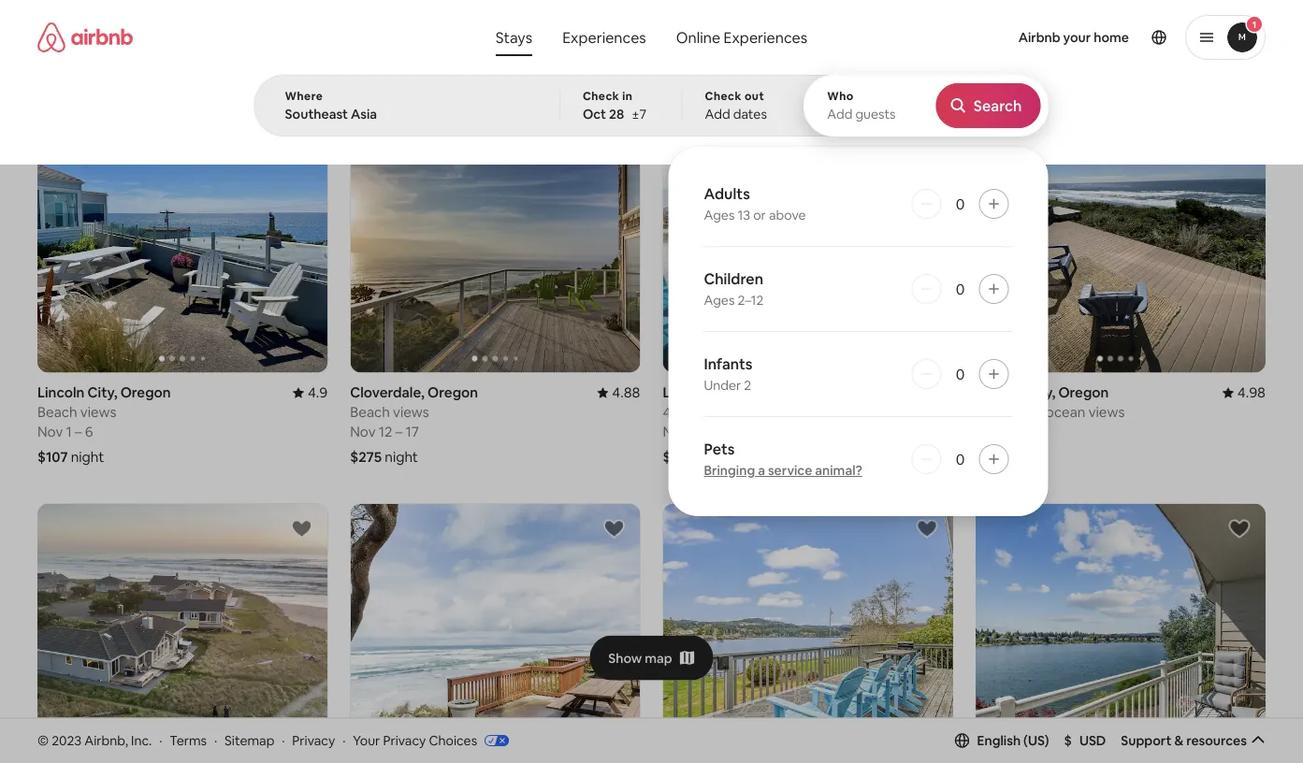 Task type: locate. For each thing, give the bounding box(es) containing it.
add to wishlist: keizer, oregon image
[[1229, 518, 1251, 541]]

beach up $107
[[37, 404, 77, 422]]

cloverdale, oregon beach views nov 12 – 17 $275 night
[[350, 384, 478, 467]]

ages down 'adults' on the top of the page
[[704, 207, 735, 224]]

oregon inside lincoln city, oregon beach views nov 1 – 6 $107 night
[[120, 384, 171, 402]]

4 · from the left
[[343, 732, 346, 749]]

0 for children
[[956, 279, 965, 299]]

ages for children
[[704, 292, 735, 309]]

oregon inside lincoln city, oregon beach and ocean views dec 9 – 14 $378 night
[[1059, 384, 1109, 402]]

3 lincoln from the left
[[976, 384, 1023, 402]]

1 experiences from the left
[[563, 28, 646, 47]]

none search field containing stays
[[254, 0, 1050, 517]]

1 beach from the left
[[37, 404, 77, 422]]

0 horizontal spatial check
[[583, 89, 620, 103]]

beach inside lincoln city, oregon beach and ocean views dec 9 – 14 $378 night
[[976, 404, 1016, 422]]

· left your
[[343, 732, 346, 749]]

14
[[1026, 423, 1040, 441]]

cloverdale,
[[350, 384, 425, 402]]

experiences button
[[548, 19, 661, 56]]

ages inside children ages 2–12
[[704, 292, 735, 309]]

ages inside 'adults ages 13 or above'
[[704, 207, 735, 224]]

2 0 from the top
[[956, 279, 965, 299]]

4.88 out of 5 average rating image
[[597, 384, 641, 402]]

check up oct
[[583, 89, 620, 103]]

add to wishlist: lincoln city, oregon image right grid
[[916, 111, 938, 134]]

4.94
[[925, 384, 953, 402]]

oct
[[583, 106, 606, 123]]

1 vertical spatial 12
[[379, 423, 393, 441]]

lincoln
[[37, 384, 85, 402], [663, 384, 710, 402], [976, 384, 1023, 402]]

add to wishlist: neskowin, oregon image
[[603, 518, 626, 541]]

add to wishlist: lincoln city, oregon image for 4.9
[[290, 111, 313, 134]]

1 · from the left
[[159, 732, 162, 749]]

stays tab panel
[[254, 75, 1050, 517]]

2 add to wishlist: lincoln city, oregon image from the left
[[916, 111, 938, 134]]

city, inside lincoln city, oregon beach views nov 1 – 6 $107 night
[[88, 384, 117, 402]]

1
[[692, 16, 697, 35], [1004, 16, 1010, 35], [1253, 18, 1257, 30], [66, 423, 72, 441], [692, 423, 697, 441]]

1 inside dropdown button
[[1253, 18, 1257, 30]]

nov up $107
[[37, 423, 63, 441]]

lincoln up "and"
[[976, 384, 1023, 402]]

1 views from the left
[[80, 404, 117, 422]]

4 0 from the top
[[956, 450, 965, 469]]

trending
[[239, 120, 286, 134]]

nov up $360 at the left top of the page
[[37, 16, 63, 35]]

1 horizontal spatial experiences
[[724, 28, 808, 47]]

add inside who add guests
[[827, 106, 853, 123]]

views
[[80, 404, 117, 422], [393, 404, 429, 422], [1089, 404, 1125, 422]]

sitemap
[[225, 732, 275, 749]]

3 oregon from the left
[[746, 384, 796, 402]]

experiences inside button
[[563, 28, 646, 47]]

lincoln for miles
[[663, 384, 710, 402]]

inc.
[[131, 732, 152, 749]]

6 inside nov 1 – 6 night
[[1023, 16, 1032, 35]]

nov left airbnb
[[976, 16, 1001, 35]]

4.98 out of 5 average rating image
[[1223, 384, 1266, 402]]

oregon for lincoln city, oregon beach views nov 1 – 6 $107 night
[[120, 384, 171, 402]]

1 ages from the top
[[704, 207, 735, 224]]

in
[[623, 89, 633, 103]]

night inside lincoln city, oregon beach and ocean views dec 9 – 14 $378 night
[[1011, 448, 1044, 467]]

3 0 from the top
[[956, 365, 965, 384]]

under
[[704, 377, 741, 394]]

1 add to wishlist: lincoln city, oregon image from the left
[[290, 111, 313, 134]]

1 check from the left
[[583, 89, 620, 103]]

support & resources button
[[1121, 733, 1266, 749]]

oregon for lincoln city, oregon beach and ocean views dec 9 – 14 $378 night
[[1059, 384, 1109, 402]]

check inside check out add dates
[[705, 89, 742, 103]]

3 beach from the left
[[976, 404, 1016, 422]]

2 · from the left
[[214, 732, 217, 749]]

your
[[1064, 29, 1091, 46]]

lincoln city, oregon beach and ocean views dec 9 – 14 $378 night
[[976, 384, 1125, 467]]

2 add from the left
[[827, 106, 853, 123]]

1 horizontal spatial lincoln
[[663, 384, 710, 402]]

$107
[[37, 448, 68, 467]]

lincoln inside lincoln city, oregon 43 miles away nov 1 – 6 $377 night
[[663, 384, 710, 402]]

6
[[711, 16, 719, 35], [1023, 16, 1032, 35], [85, 423, 93, 441], [711, 423, 719, 441]]

12 inside cloverdale, oregon beach views nov 12 – 17 $275 night
[[379, 423, 393, 441]]

2 privacy from the left
[[383, 732, 426, 749]]

beach up dec
[[976, 404, 1016, 422]]

4.88
[[612, 384, 641, 402]]

3 · from the left
[[282, 732, 285, 749]]

0 vertical spatial ages
[[704, 207, 735, 224]]

0 horizontal spatial add to wishlist: lincoln city, oregon image
[[290, 111, 313, 134]]

– inside lincoln city, oregon 43 miles away nov 1 – 6 $377 night
[[701, 423, 708, 441]]

privacy right your
[[383, 732, 426, 749]]

nov down 43
[[663, 423, 689, 441]]

1 lincoln from the left
[[37, 384, 85, 402]]

·
[[159, 732, 162, 749], [214, 732, 217, 749], [282, 732, 285, 749], [343, 732, 346, 749]]

0 horizontal spatial beach
[[37, 404, 77, 422]]

4.9 out of 5 average rating image
[[293, 384, 328, 402]]

city, inside lincoln city, oregon 43 miles away nov 1 – 6 $377 night
[[713, 384, 743, 402]]

and
[[1019, 404, 1043, 422]]

· left privacy link
[[282, 732, 285, 749]]

nov 1 – 6 $121 night
[[663, 16, 728, 60]]

1 horizontal spatial beach
[[350, 404, 390, 422]]

lincoln inside lincoln city, oregon beach and ocean views dec 9 – 14 $378 night
[[976, 384, 1023, 402]]

city, inside lincoln city, oregon beach and ocean views dec 9 – 14 $378 night
[[1026, 384, 1056, 402]]

1 vertical spatial 17
[[406, 423, 419, 441]]

privacy link
[[292, 732, 335, 749]]

choices
[[429, 732, 477, 749]]

2023
[[52, 732, 82, 749]]

off-the-grid
[[822, 120, 886, 134]]

1 0 from the top
[[956, 194, 965, 213]]

bringing
[[704, 462, 755, 479]]

privacy
[[292, 732, 335, 749], [383, 732, 426, 749]]

add to wishlist: lincoln city, oregon image down where
[[290, 111, 313, 134]]

2 beach from the left
[[350, 404, 390, 422]]

–
[[83, 16, 90, 35], [701, 16, 708, 35], [1013, 16, 1020, 35], [75, 423, 82, 441], [396, 423, 403, 441], [701, 423, 708, 441], [1016, 423, 1023, 441]]

night
[[74, 42, 107, 60], [694, 42, 728, 60], [1010, 42, 1043, 60], [71, 448, 104, 467], [385, 448, 418, 467], [698, 448, 731, 467], [1011, 448, 1044, 467]]

0 horizontal spatial add
[[705, 106, 731, 123]]

english (us) button
[[955, 733, 1050, 749]]

luxe
[[333, 120, 358, 134]]

2 oregon from the left
[[428, 384, 478, 402]]

43
[[663, 404, 679, 422]]

check
[[583, 89, 620, 103], [705, 89, 742, 103]]

1 oregon from the left
[[120, 384, 171, 402]]

privacy left your
[[292, 732, 335, 749]]

oregon inside lincoln city, oregon 43 miles away nov 1 – 6 $377 night
[[746, 384, 796, 402]]

2 ages from the top
[[704, 292, 735, 309]]

1 inside lincoln city, oregon beach views nov 1 – 6 $107 night
[[66, 423, 72, 441]]

beach down cloverdale,
[[350, 404, 390, 422]]

lincoln up $107
[[37, 384, 85, 402]]

children ages 2–12
[[704, 269, 764, 309]]

12 inside nov 12 – 17 $360 night
[[66, 16, 80, 35]]

– inside nov 1 – 6 night
[[1013, 16, 1020, 35]]

0 horizontal spatial experiences
[[563, 28, 646, 47]]

add down who
[[827, 106, 853, 123]]

1 horizontal spatial city,
[[713, 384, 743, 402]]

1 add from the left
[[705, 106, 731, 123]]

– inside cloverdale, oregon beach views nov 12 – 17 $275 night
[[396, 423, 403, 441]]

lincoln for and
[[976, 384, 1023, 402]]

0 for infants
[[956, 365, 965, 384]]

1 horizontal spatial check
[[705, 89, 742, 103]]

ages down children
[[704, 292, 735, 309]]

0 horizontal spatial lincoln
[[37, 384, 85, 402]]

nov 12 – 17 $360 night
[[37, 16, 107, 60]]

city,
[[88, 384, 117, 402], [713, 384, 743, 402], [1026, 384, 1056, 402]]

your privacy choices
[[353, 732, 477, 749]]

nov inside nov 1 – 6 $121 night
[[663, 16, 689, 35]]

28
[[609, 106, 624, 123]]

beach inside lincoln city, oregon beach views nov 1 – 6 $107 night
[[37, 404, 77, 422]]

0 vertical spatial 12
[[66, 16, 80, 35]]

2 horizontal spatial lincoln
[[976, 384, 1023, 402]]

1 button
[[1186, 15, 1266, 60]]

check inside check in oct 28 ±7
[[583, 89, 620, 103]]

$377
[[663, 448, 695, 467]]

2 horizontal spatial city,
[[1026, 384, 1056, 402]]

2 views from the left
[[393, 404, 429, 422]]

city, for and
[[1026, 384, 1056, 402]]

4.98
[[1238, 384, 1266, 402]]

add to wishlist: lincoln city, oregon image for 4.94
[[916, 111, 938, 134]]

0 horizontal spatial views
[[80, 404, 117, 422]]

· right terms link
[[214, 732, 217, 749]]

0 horizontal spatial 17
[[93, 16, 106, 35]]

online experiences link
[[661, 19, 823, 56]]

nov up $121
[[663, 16, 689, 35]]

add to wishlist: lincoln city, oregon image
[[916, 518, 938, 541]]

nov inside nov 12 – 17 $360 night
[[37, 16, 63, 35]]

2 city, from the left
[[713, 384, 743, 402]]

12 up $360 at the left top of the page
[[66, 16, 80, 35]]

lincoln up 'miles'
[[663, 384, 710, 402]]

experiences up in
[[563, 28, 646, 47]]

2 check from the left
[[705, 89, 742, 103]]

3 city, from the left
[[1026, 384, 1056, 402]]

miles
[[682, 404, 716, 422]]

lincoln inside lincoln city, oregon beach views nov 1 – 6 $107 night
[[37, 384, 85, 402]]

1 horizontal spatial add to wishlist: lincoln city, oregon image
[[916, 111, 938, 134]]

2 lincoln from the left
[[663, 384, 710, 402]]

$360
[[37, 42, 71, 60]]

1 inside nov 1 – 6 night
[[1004, 16, 1010, 35]]

nov inside cloverdale, oregon beach views nov 12 – 17 $275 night
[[350, 423, 376, 441]]

2 horizontal spatial beach
[[976, 404, 1016, 422]]

nov 1 – 6 night
[[976, 16, 1043, 60]]

Where field
[[285, 106, 530, 123]]

experiences
[[563, 28, 646, 47], [724, 28, 808, 47]]

0 vertical spatial 17
[[93, 16, 106, 35]]

12 up $275
[[379, 423, 393, 441]]

© 2023 airbnb, inc. ·
[[37, 732, 162, 749]]

1 horizontal spatial privacy
[[383, 732, 426, 749]]

stays
[[496, 28, 533, 47]]

who
[[827, 89, 854, 103]]

2 horizontal spatial views
[[1089, 404, 1125, 422]]

show map button
[[590, 636, 714, 681]]

1 horizontal spatial 17
[[406, 423, 419, 441]]

experiences up out
[[724, 28, 808, 47]]

night inside nov 1 – 6 night
[[1010, 42, 1043, 60]]

1 vertical spatial ages
[[704, 292, 735, 309]]

0
[[956, 194, 965, 213], [956, 279, 965, 299], [956, 365, 965, 384], [956, 450, 965, 469]]

group
[[37, 75, 945, 148], [37, 97, 328, 373], [350, 97, 641, 373], [663, 97, 953, 373], [976, 97, 1266, 373], [37, 504, 328, 764], [350, 504, 641, 764], [663, 504, 953, 764], [976, 504, 1266, 764]]

beach
[[37, 404, 77, 422], [350, 404, 390, 422], [976, 404, 1016, 422]]

sitemap link
[[225, 732, 275, 749]]

±7
[[632, 106, 647, 123]]

$
[[1065, 733, 1072, 749]]

online
[[676, 28, 721, 47]]

None search field
[[254, 0, 1050, 517]]

12
[[66, 16, 80, 35], [379, 423, 393, 441]]

0 horizontal spatial privacy
[[292, 732, 335, 749]]

nov
[[37, 16, 63, 35], [663, 16, 689, 35], [976, 16, 1001, 35], [37, 423, 63, 441], [350, 423, 376, 441], [663, 423, 689, 441]]

design
[[409, 120, 446, 134]]

3 views from the left
[[1089, 404, 1125, 422]]

where
[[285, 89, 323, 103]]

check left out
[[705, 89, 742, 103]]

4 oregon from the left
[[1059, 384, 1109, 402]]

1 horizontal spatial add
[[827, 106, 853, 123]]

1 horizontal spatial 12
[[379, 423, 393, 441]]

add to wishlist: neskowin, oregon image
[[290, 518, 313, 541]]

mansions
[[485, 120, 534, 134]]

add to wishlist: lincoln city, oregon image
[[290, 111, 313, 134], [916, 111, 938, 134]]

check for oct
[[583, 89, 620, 103]]

add left dates
[[705, 106, 731, 123]]

1 inside lincoln city, oregon 43 miles away nov 1 – 6 $377 night
[[692, 423, 697, 441]]

nov up $275
[[350, 423, 376, 441]]

1 horizontal spatial views
[[393, 404, 429, 422]]

airbnb
[[1019, 29, 1061, 46]]

0 horizontal spatial city,
[[88, 384, 117, 402]]

· right inc.
[[159, 732, 162, 749]]

0 horizontal spatial 12
[[66, 16, 80, 35]]

nov inside lincoln city, oregon beach views nov 1 – 6 $107 night
[[37, 423, 63, 441]]

1 city, from the left
[[88, 384, 117, 402]]

or
[[754, 207, 766, 224]]

home
[[1094, 29, 1130, 46]]



Task type: vqa. For each thing, say whether or not it's contained in the screenshot.
16+
no



Task type: describe. For each thing, give the bounding box(es) containing it.
night inside lincoln city, oregon 43 miles away nov 1 – 6 $377 night
[[698, 448, 731, 467]]

1 inside nov 1 – 6 $121 night
[[692, 16, 697, 35]]

english
[[978, 733, 1021, 749]]

stays button
[[481, 19, 548, 56]]

6 inside lincoln city, oregon beach views nov 1 – 6 $107 night
[[85, 423, 93, 441]]

– inside lincoln city, oregon beach views nov 1 – 6 $107 night
[[75, 423, 82, 441]]

add to wishlist: cloverdale, oregon image
[[603, 111, 626, 134]]

$121
[[663, 42, 691, 60]]

0 for pets
[[956, 450, 965, 469]]

adults
[[704, 184, 750, 203]]

nov inside nov 1 – 6 night
[[976, 16, 1001, 35]]

lincoln city, oregon beach views nov 1 – 6 $107 night
[[37, 384, 171, 467]]

beach for –
[[37, 404, 77, 422]]

9
[[1005, 423, 1013, 441]]

2 experiences from the left
[[724, 28, 808, 47]]

ages for adults
[[704, 207, 735, 224]]

resources
[[1187, 733, 1247, 749]]

support & resources
[[1121, 733, 1247, 749]]

dec
[[976, 423, 1002, 441]]

adults ages 13 or above
[[704, 184, 806, 224]]

terms
[[170, 732, 207, 749]]

bringing a service animal? button
[[704, 462, 863, 479]]

omg!
[[659, 120, 690, 134]]

out
[[745, 89, 765, 103]]

cabins
[[574, 120, 610, 134]]

$378
[[976, 448, 1008, 467]]

above
[[769, 207, 806, 224]]

views inside lincoln city, oregon beach and ocean views dec 9 – 14 $378 night
[[1089, 404, 1125, 422]]

4.9
[[308, 384, 328, 402]]

show map
[[609, 650, 673, 667]]

your
[[353, 732, 380, 749]]

usd
[[1080, 733, 1106, 749]]

(us)
[[1024, 733, 1050, 749]]

nov inside lincoln city, oregon 43 miles away nov 1 – 6 $377 night
[[663, 423, 689, 441]]

infants
[[704, 354, 753, 373]]

lincoln for views
[[37, 384, 85, 402]]

13
[[738, 207, 751, 224]]

night inside nov 12 – 17 $360 night
[[74, 42, 107, 60]]

views inside cloverdale, oregon beach views nov 12 – 17 $275 night
[[393, 404, 429, 422]]

check in oct 28 ±7
[[583, 89, 647, 123]]

6 inside lincoln city, oregon 43 miles away nov 1 – 6 $377 night
[[711, 423, 719, 441]]

away
[[719, 404, 752, 422]]

ocean
[[1046, 404, 1086, 422]]

oregon for lincoln city, oregon 43 miles away nov 1 – 6 $377 night
[[746, 384, 796, 402]]

your privacy choices link
[[353, 732, 509, 751]]

– inside nov 1 – 6 $121 night
[[701, 16, 708, 35]]

oregon inside cloverdale, oregon beach views nov 12 – 17 $275 night
[[428, 384, 478, 402]]

grid
[[865, 120, 886, 134]]

– inside lincoln city, oregon beach and ocean views dec 9 – 14 $378 night
[[1016, 423, 1023, 441]]

who add guests
[[827, 89, 896, 123]]

$275
[[350, 448, 382, 467]]

2
[[744, 377, 752, 394]]

off-
[[822, 120, 843, 134]]

17 inside nov 12 – 17 $360 night
[[93, 16, 106, 35]]

a
[[758, 462, 765, 479]]

guests
[[856, 106, 896, 123]]

service
[[768, 462, 813, 479]]

beach inside cloverdale, oregon beach views nov 12 – 17 $275 night
[[350, 404, 390, 422]]

lincoln city, oregon 43 miles away nov 1 – 6 $377 night
[[663, 384, 796, 467]]

city, for miles
[[713, 384, 743, 402]]

english (us)
[[978, 733, 1050, 749]]

– inside nov 12 – 17 $360 night
[[83, 16, 90, 35]]

night inside lincoln city, oregon beach views nov 1 – 6 $107 night
[[71, 448, 104, 467]]

terms · sitemap · privacy
[[170, 732, 335, 749]]

terms link
[[170, 732, 207, 749]]

6 inside nov 1 – 6 $121 night
[[711, 16, 719, 35]]

1 privacy from the left
[[292, 732, 335, 749]]

add inside check out add dates
[[705, 106, 731, 123]]

city, for views
[[88, 384, 117, 402]]

support
[[1121, 733, 1172, 749]]

beach for dec
[[976, 404, 1016, 422]]

dates
[[733, 106, 767, 123]]

&
[[1175, 733, 1184, 749]]

4.94 out of 5 average rating image
[[910, 384, 953, 402]]

©
[[37, 732, 49, 749]]

views inside lincoln city, oregon beach views nov 1 – 6 $107 night
[[80, 404, 117, 422]]

animal?
[[815, 462, 863, 479]]

show
[[609, 650, 642, 667]]

pets
[[704, 439, 735, 459]]

the-
[[843, 120, 865, 134]]

2–12
[[738, 292, 764, 309]]

profile element
[[839, 0, 1266, 75]]

treehouses
[[731, 120, 792, 134]]

privacy inside 'link'
[[383, 732, 426, 749]]

map
[[645, 650, 673, 667]]

night inside nov 1 – 6 $121 night
[[694, 42, 728, 60]]

children
[[704, 269, 764, 288]]

online experiences
[[676, 28, 808, 47]]

airbnb your home
[[1019, 29, 1130, 46]]

pets bringing a service animal?
[[704, 439, 863, 479]]

infants under 2
[[704, 354, 753, 394]]

group containing off-the-grid
[[37, 75, 945, 148]]

what can we help you find? tab list
[[481, 19, 661, 56]]

0 for adults
[[956, 194, 965, 213]]

airbnb your home link
[[1008, 18, 1141, 57]]

17 inside cloverdale, oregon beach views nov 12 – 17 $275 night
[[406, 423, 419, 441]]

night inside cloverdale, oregon beach views nov 12 – 17 $275 night
[[385, 448, 418, 467]]

airbnb,
[[84, 732, 128, 749]]

check for add
[[705, 89, 742, 103]]

$ usd
[[1065, 733, 1106, 749]]

check out add dates
[[705, 89, 767, 123]]



